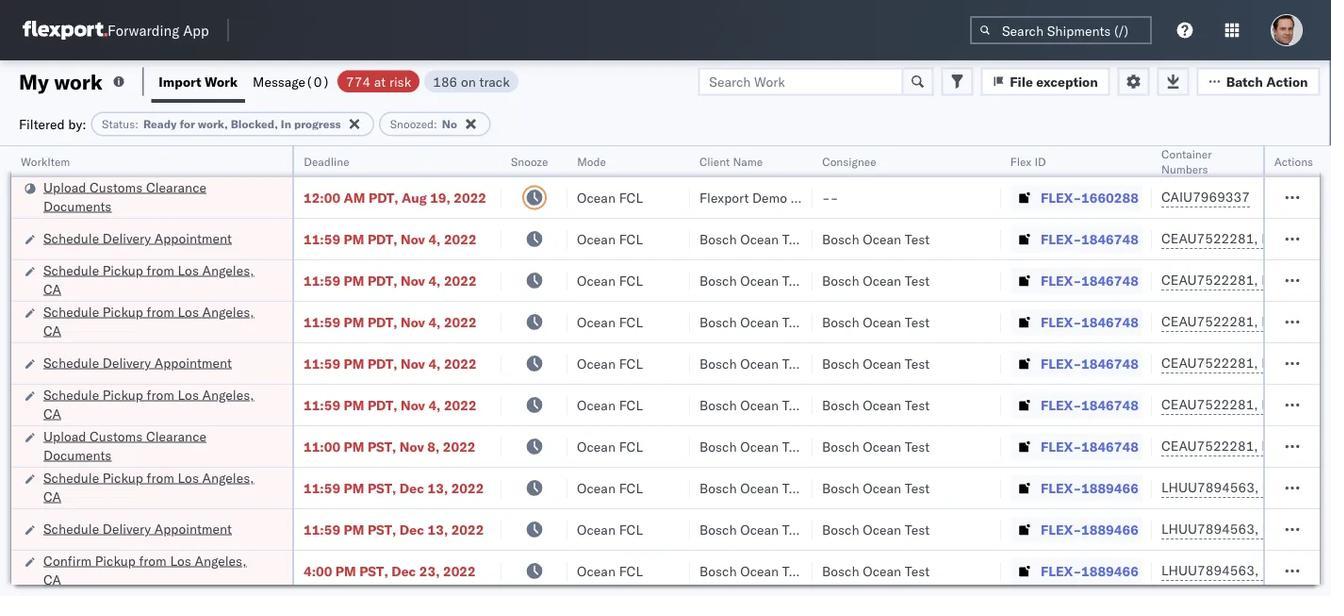 Task type: locate. For each thing, give the bounding box(es) containing it.
13,
[[428, 480, 448, 496], [428, 521, 448, 538]]

flex-1889466 for confirm pickup from los angeles, ca
[[1041, 563, 1139, 579]]

2 schedule pickup from los angeles, ca link from the top
[[43, 302, 268, 340]]

flex-1889466 button
[[1011, 475, 1143, 501], [1011, 475, 1143, 501], [1011, 516, 1143, 543], [1011, 516, 1143, 543], [1011, 558, 1143, 584], [1011, 558, 1143, 584]]

upload customs clearance documents link for 12:00 am pdt, aug 19, 2022
[[43, 178, 268, 216]]

upload customs clearance documents button for 12:00 am pdt, aug 19, 2022
[[43, 178, 268, 217]]

los for fourth schedule pickup from los angeles, ca link from the bottom
[[178, 262, 199, 278]]

0 vertical spatial flex-1889466
[[1041, 480, 1139, 496]]

resize handle column header for mode
[[668, 146, 690, 596]]

1 delivery from the top
[[103, 230, 151, 246]]

1 vertical spatial 1889466
[[1082, 521, 1139, 538]]

dec left '23,'
[[392, 563, 416, 579]]

1 flex-1889466 from the top
[[1041, 480, 1139, 496]]

2 vertical spatial delivery
[[103, 520, 151, 537]]

schedule pickup from los angeles, ca button
[[43, 261, 268, 300], [43, 302, 268, 342], [43, 385, 268, 425], [43, 468, 268, 508]]

fcl for second schedule delivery appointment link from the top of the page
[[619, 355, 643, 372]]

12:00 am pdt, aug 19, 2022
[[304, 189, 487, 206]]

flex-1660288
[[1041, 189, 1139, 206]]

4 11:59 pm pdt, nov 4, 2022 from the top
[[304, 355, 477, 372]]

upload
[[43, 179, 86, 195], [43, 428, 86, 444]]

flex id button
[[1002, 150, 1134, 169]]

1 vertical spatial upload
[[43, 428, 86, 444]]

lhuu7894563, uetu52384
[[1162, 479, 1332, 496], [1162, 521, 1332, 537], [1162, 562, 1332, 579]]

11:59 pm pdt, nov 4, 2022 for 3rd schedule pickup from los angeles, ca link from the top
[[304, 397, 477, 413]]

flexport demo consignee
[[700, 189, 854, 206]]

schedule for second schedule delivery appointment link from the top of the page
[[43, 354, 99, 371]]

import work button
[[151, 60, 245, 103]]

my work
[[19, 68, 103, 94]]

documents for 11:00
[[43, 447, 112, 463]]

1 vertical spatial consignee
[[791, 189, 854, 206]]

pdt,
[[369, 189, 399, 206], [368, 231, 398, 247], [368, 272, 398, 289], [368, 314, 398, 330], [368, 355, 398, 372], [368, 397, 398, 413]]

11:59 for second schedule delivery appointment link from the top of the page
[[304, 355, 341, 372]]

2 vertical spatial lhuu7894563,
[[1162, 562, 1260, 579]]

clearance for 12:00 am pdt, aug 19, 2022
[[146, 179, 207, 195]]

4 schedule from the top
[[43, 354, 99, 371]]

6 ocean fcl from the top
[[577, 397, 643, 413]]

1 flex- from the top
[[1041, 189, 1082, 206]]

1 uetu52384 from the top
[[1263, 479, 1332, 496]]

5 fcl from the top
[[619, 355, 643, 372]]

5 ocean fcl from the top
[[577, 355, 643, 372]]

4, for 3rd schedule pickup from los angeles, ca link from the top
[[429, 397, 441, 413]]

1 vertical spatial schedule delivery appointment
[[43, 354, 232, 371]]

3 ceau7522281, hlxu62694 from the top
[[1162, 313, 1332, 330]]

ceau7522281, for third schedule pickup from los angeles, ca link from the bottom of the page
[[1162, 313, 1259, 330]]

: for snoozed
[[434, 117, 438, 131]]

schedule pickup from los angeles, ca
[[43, 262, 254, 297], [43, 303, 254, 339], [43, 386, 254, 422], [43, 469, 254, 505]]

0 vertical spatial upload customs clearance documents link
[[43, 178, 268, 216]]

6 resize handle column header from the left
[[979, 146, 1002, 596]]

schedule pickup from los angeles, ca link
[[43, 261, 268, 299], [43, 302, 268, 340], [43, 385, 268, 423], [43, 468, 268, 506]]

1 : from the left
[[135, 117, 139, 131]]

ocean
[[577, 189, 616, 206], [577, 231, 616, 247], [741, 231, 779, 247], [863, 231, 902, 247], [577, 272, 616, 289], [741, 272, 779, 289], [863, 272, 902, 289], [577, 314, 616, 330], [741, 314, 779, 330], [863, 314, 902, 330], [577, 355, 616, 372], [741, 355, 779, 372], [863, 355, 902, 372], [577, 397, 616, 413], [741, 397, 779, 413], [863, 397, 902, 413], [577, 438, 616, 455], [741, 438, 779, 455], [863, 438, 902, 455], [577, 480, 616, 496], [741, 480, 779, 496], [863, 480, 902, 496], [577, 521, 616, 538], [741, 521, 779, 538], [863, 521, 902, 538], [577, 563, 616, 579], [741, 563, 779, 579], [863, 563, 902, 579]]

2 vertical spatial 1889466
[[1082, 563, 1139, 579]]

4 schedule pickup from los angeles, ca button from the top
[[43, 468, 268, 508]]

flex
[[1011, 154, 1032, 168]]

flex-
[[1041, 189, 1082, 206], [1041, 231, 1082, 247], [1041, 272, 1082, 289], [1041, 314, 1082, 330], [1041, 355, 1082, 372], [1041, 397, 1082, 413], [1041, 438, 1082, 455], [1041, 480, 1082, 496], [1041, 521, 1082, 538], [1041, 563, 1082, 579]]

2 schedule delivery appointment button from the top
[[43, 353, 232, 374]]

1 vertical spatial upload customs clearance documents
[[43, 428, 207, 463]]

work,
[[198, 117, 228, 131]]

pdt, for fourth schedule pickup from los angeles, ca link from the bottom
[[368, 272, 398, 289]]

dec for confirm pickup from los angeles, ca
[[392, 563, 416, 579]]

1 fcl from the top
[[619, 189, 643, 206]]

schedule delivery appointment button
[[43, 229, 232, 250], [43, 353, 232, 374], [43, 519, 232, 540]]

pst, left '23,'
[[360, 563, 388, 579]]

bosch ocean test
[[700, 231, 808, 247], [823, 231, 930, 247], [700, 272, 808, 289], [823, 272, 930, 289], [700, 314, 808, 330], [823, 314, 930, 330], [700, 355, 808, 372], [823, 355, 930, 372], [700, 397, 808, 413], [823, 397, 930, 413], [700, 438, 808, 455], [823, 438, 930, 455], [700, 480, 808, 496], [823, 480, 930, 496], [700, 521, 808, 538], [823, 521, 930, 538], [700, 563, 808, 579], [823, 563, 930, 579]]

pst, for upload customs clearance documents
[[368, 438, 397, 455]]

no
[[442, 117, 457, 131]]

1 vertical spatial 11:59 pm pst, dec 13, 2022
[[304, 521, 484, 538]]

7 fcl from the top
[[619, 438, 643, 455]]

11:59 pm pst, dec 13, 2022 up 4:00 pm pst, dec 23, 2022
[[304, 521, 484, 538]]

1 vertical spatial abcdef
[[1285, 521, 1332, 538]]

abcdef
[[1285, 480, 1332, 496], [1285, 521, 1332, 538], [1285, 563, 1332, 579]]

11:59 pm pst, dec 13, 2022
[[304, 480, 484, 496], [304, 521, 484, 538]]

upload customs clearance documents for 11:00 pm pst, nov 8, 2022
[[43, 428, 207, 463]]

3 ceau7522281, from the top
[[1162, 313, 1259, 330]]

1 horizontal spatial :
[[434, 117, 438, 131]]

0 vertical spatial 11:59 pm pst, dec 13, 2022
[[304, 480, 484, 496]]

client
[[700, 154, 730, 168]]

3 schedule pickup from los angeles, ca from the top
[[43, 386, 254, 422]]

5 ceau7522281, from the top
[[1162, 396, 1259, 413]]

pm for third schedule pickup from los angeles, ca link from the bottom of the page
[[344, 314, 365, 330]]

fcl
[[619, 189, 643, 206], [619, 231, 643, 247], [619, 272, 643, 289], [619, 314, 643, 330], [619, 355, 643, 372], [619, 397, 643, 413], [619, 438, 643, 455], [619, 480, 643, 496], [619, 521, 643, 538], [619, 563, 643, 579]]

consignee
[[823, 154, 877, 168], [791, 189, 854, 206]]

lhuu7894563,
[[1162, 479, 1260, 496], [1162, 521, 1260, 537], [1162, 562, 1260, 579]]

dec up '23,'
[[400, 521, 425, 538]]

2 13, from the top
[[428, 521, 448, 538]]

0 vertical spatial clearance
[[146, 179, 207, 195]]

11:59 pm pst, dec 13, 2022 down 11:00 pm pst, nov 8, 2022
[[304, 480, 484, 496]]

consignee up --
[[823, 154, 877, 168]]

0 vertical spatial abcdef
[[1285, 480, 1332, 496]]

2 11:59 pm pdt, nov 4, 2022 from the top
[[304, 272, 477, 289]]

1 vertical spatial customs
[[90, 428, 143, 444]]

1 ceau7522281, from the top
[[1162, 230, 1259, 247]]

pm
[[344, 231, 365, 247], [344, 272, 365, 289], [344, 314, 365, 330], [344, 355, 365, 372], [344, 397, 365, 413], [344, 438, 365, 455], [344, 480, 365, 496], [344, 521, 365, 538], [336, 563, 356, 579]]

fcl for fourth schedule pickup from los angeles, ca link from the bottom
[[619, 272, 643, 289]]

uetu52384
[[1263, 479, 1332, 496], [1263, 521, 1332, 537], [1263, 562, 1332, 579]]

5 ca from the top
[[43, 571, 61, 588]]

1 lhuu7894563, from the top
[[1162, 479, 1260, 496]]

9 resize handle column header from the left
[[1298, 146, 1321, 596]]

3 schedule delivery appointment button from the top
[[43, 519, 232, 540]]

deadline button
[[294, 150, 483, 169]]

1 appointment from the top
[[155, 230, 232, 246]]

1 vertical spatial upload customs clearance documents button
[[43, 427, 268, 466]]

4, for second schedule delivery appointment link from the top of the page
[[429, 355, 441, 372]]

2 vertical spatial lhuu7894563, uetu52384
[[1162, 562, 1332, 579]]

3 lhuu7894563, uetu52384 from the top
[[1162, 562, 1332, 579]]

pdt, for third schedule pickup from los angeles, ca link from the bottom of the page
[[368, 314, 398, 330]]

customs for 11:00 pm pst, nov 8, 2022
[[90, 428, 143, 444]]

nov for third schedule pickup from los angeles, ca link from the bottom of the page
[[401, 314, 425, 330]]

2 - from the left
[[831, 189, 839, 206]]

client name
[[700, 154, 763, 168]]

1 vertical spatial appointment
[[155, 354, 232, 371]]

demo
[[753, 189, 788, 206]]

2 4, from the top
[[429, 272, 441, 289]]

from
[[147, 262, 174, 278], [147, 303, 174, 320], [147, 386, 174, 403], [147, 469, 174, 486], [139, 552, 167, 569]]

1 upload from the top
[[43, 179, 86, 195]]

5 1846748 from the top
[[1082, 397, 1139, 413]]

7 ocean fcl from the top
[[577, 438, 643, 455]]

delivery for 11:59 pm pdt, nov 4, 2022
[[103, 230, 151, 246]]

from for fourth schedule pickup from los angeles, ca link from the top of the page
[[147, 469, 174, 486]]

0 vertical spatial schedule delivery appointment
[[43, 230, 232, 246]]

1846748 for 2nd schedule pickup from los angeles, ca button from the bottom
[[1082, 397, 1139, 413]]

resize handle column header
[[270, 146, 292, 596], [479, 146, 502, 596], [545, 146, 568, 596], [668, 146, 690, 596], [790, 146, 813, 596], [979, 146, 1002, 596], [1130, 146, 1153, 596], [1253, 146, 1275, 596], [1298, 146, 1321, 596]]

2 vertical spatial appointment
[[155, 520, 232, 537]]

4 schedule pickup from los angeles, ca from the top
[[43, 469, 254, 505]]

1 schedule delivery appointment link from the top
[[43, 229, 232, 248]]

2 vertical spatial schedule delivery appointment link
[[43, 519, 232, 538]]

4, for fourth schedule pickup from los angeles, ca link from the bottom
[[429, 272, 441, 289]]

0 vertical spatial 13,
[[428, 480, 448, 496]]

message (0)
[[253, 73, 330, 90]]

pst, for confirm pickup from los angeles, ca
[[360, 563, 388, 579]]

los inside 'confirm pickup from los angeles, ca'
[[170, 552, 191, 569]]

8,
[[428, 438, 440, 455]]

0 vertical spatial uetu52384
[[1263, 479, 1332, 496]]

3 fcl from the top
[[619, 272, 643, 289]]

pst, left 8,
[[368, 438, 397, 455]]

1889466
[[1082, 480, 1139, 496], [1082, 521, 1139, 538], [1082, 563, 1139, 579]]

0 vertical spatial schedule delivery appointment button
[[43, 229, 232, 250]]

los
[[178, 262, 199, 278], [178, 303, 199, 320], [178, 386, 199, 403], [178, 469, 199, 486], [170, 552, 191, 569]]

my
[[19, 68, 49, 94]]

upload customs clearance documents
[[43, 179, 207, 214], [43, 428, 207, 463]]

2 vertical spatial schedule delivery appointment
[[43, 520, 232, 537]]

file
[[1011, 73, 1034, 90]]

11:00
[[304, 438, 341, 455]]

2 vertical spatial flex-1889466
[[1041, 563, 1139, 579]]

exception
[[1037, 73, 1099, 90]]

0 vertical spatial lhuu7894563, uetu52384
[[1162, 479, 1332, 496]]

9 flex- from the top
[[1041, 521, 1082, 538]]

nov
[[401, 231, 425, 247], [401, 272, 425, 289], [401, 314, 425, 330], [401, 355, 425, 372], [401, 397, 425, 413], [400, 438, 424, 455]]

4,
[[429, 231, 441, 247], [429, 272, 441, 289], [429, 314, 441, 330], [429, 355, 441, 372], [429, 397, 441, 413]]

pm for second schedule delivery appointment link from the top of the page
[[344, 355, 365, 372]]

1 vertical spatial schedule delivery appointment button
[[43, 353, 232, 374]]

3 lhuu7894563, from the top
[[1162, 562, 1260, 579]]

appointment
[[155, 230, 232, 246], [155, 354, 232, 371], [155, 520, 232, 537]]

3 flex-1889466 from the top
[[1041, 563, 1139, 579]]

2 11:59 pm pst, dec 13, 2022 from the top
[[304, 521, 484, 538]]

1 vertical spatial documents
[[43, 447, 112, 463]]

2 ceau7522281, from the top
[[1162, 272, 1259, 288]]

1 vertical spatial 13,
[[428, 521, 448, 538]]

schedule for third schedule pickup from los angeles, ca link from the bottom of the page
[[43, 303, 99, 320]]

for
[[180, 117, 195, 131]]

13, up '23,'
[[428, 521, 448, 538]]

11:59 for fourth schedule pickup from los angeles, ca link from the top of the page
[[304, 480, 341, 496]]

dec down 11:00 pm pst, nov 8, 2022
[[400, 480, 425, 496]]

pdt, for second schedule delivery appointment link from the top of the page
[[368, 355, 398, 372]]

1846748
[[1082, 231, 1139, 247], [1082, 272, 1139, 289], [1082, 314, 1139, 330], [1082, 355, 1139, 372], [1082, 397, 1139, 413], [1082, 438, 1139, 455]]

5 resize handle column header from the left
[[790, 146, 813, 596]]

1846748 for 2nd schedule delivery appointment button from the bottom
[[1082, 355, 1139, 372]]

app
[[183, 21, 209, 39]]

1 vertical spatial upload customs clearance documents link
[[43, 427, 268, 465]]

2 vertical spatial dec
[[392, 563, 416, 579]]

2 1846748 from the top
[[1082, 272, 1139, 289]]

id
[[1035, 154, 1047, 168]]

customs for 12:00 am pdt, aug 19, 2022
[[90, 179, 143, 195]]

4 1846748 from the top
[[1082, 355, 1139, 372]]

nov for fourth schedule pickup from los angeles, ca link from the bottom
[[401, 272, 425, 289]]

0 vertical spatial upload
[[43, 179, 86, 195]]

1 vertical spatial flex-1889466
[[1041, 521, 1139, 538]]

0 vertical spatial customs
[[90, 179, 143, 195]]

13, down 8,
[[428, 480, 448, 496]]

container numbers button
[[1153, 142, 1256, 176]]

0 vertical spatial appointment
[[155, 230, 232, 246]]

workitem
[[21, 154, 70, 168]]

documents
[[43, 198, 112, 214], [43, 447, 112, 463]]

upload for 11:00 pm pst, nov 8, 2022
[[43, 428, 86, 444]]

5 11:59 from the top
[[304, 397, 341, 413]]

1 vertical spatial clearance
[[146, 428, 207, 444]]

5 4, from the top
[[429, 397, 441, 413]]

confirm
[[43, 552, 92, 569]]

2 upload from the top
[[43, 428, 86, 444]]

6 schedule from the top
[[43, 469, 99, 486]]

:
[[135, 117, 139, 131], [434, 117, 438, 131]]

0 horizontal spatial :
[[135, 117, 139, 131]]

pm for the confirm pickup from los angeles, ca link
[[336, 563, 356, 579]]

0 vertical spatial upload customs clearance documents button
[[43, 178, 268, 217]]

test
[[783, 231, 808, 247], [905, 231, 930, 247], [783, 272, 808, 289], [905, 272, 930, 289], [783, 314, 808, 330], [905, 314, 930, 330], [783, 355, 808, 372], [905, 355, 930, 372], [783, 397, 808, 413], [905, 397, 930, 413], [783, 438, 808, 455], [905, 438, 930, 455], [783, 480, 808, 496], [905, 480, 930, 496], [783, 521, 808, 538], [905, 521, 930, 538], [783, 563, 808, 579], [905, 563, 930, 579]]

3 4, from the top
[[429, 314, 441, 330]]

schedule
[[43, 230, 99, 246], [43, 262, 99, 278], [43, 303, 99, 320], [43, 354, 99, 371], [43, 386, 99, 403], [43, 469, 99, 486], [43, 520, 99, 537]]

1 1889466 from the top
[[1082, 480, 1139, 496]]

lhuu7894563, uetu52384 for confirm pickup from los angeles, ca
[[1162, 562, 1332, 579]]

5 ceau7522281, hlxu62694 from the top
[[1162, 396, 1332, 413]]

schedule delivery appointment button for 11:59 pm pdt, nov 4, 2022
[[43, 229, 232, 250]]

status
[[102, 117, 135, 131]]

message
[[253, 73, 306, 90]]

schedule delivery appointment link
[[43, 229, 232, 248], [43, 353, 232, 372], [43, 519, 232, 538]]

1 upload customs clearance documents link from the top
[[43, 178, 268, 216]]

1 vertical spatial uetu52384
[[1263, 521, 1332, 537]]

0 vertical spatial delivery
[[103, 230, 151, 246]]

0 vertical spatial dec
[[400, 480, 425, 496]]

ceau7522281, for fourth schedule pickup from los angeles, ca link from the bottom
[[1162, 272, 1259, 288]]

: left ready
[[135, 117, 139, 131]]

schedule delivery appointment for 11:59 pm pst, dec 13, 2022
[[43, 520, 232, 537]]

1 vertical spatial lhuu7894563, uetu52384
[[1162, 521, 1332, 537]]

documents for 12:00
[[43, 198, 112, 214]]

1 vertical spatial lhuu7894563,
[[1162, 521, 1260, 537]]

0 vertical spatial consignee
[[823, 154, 877, 168]]

pst, down 11:00 pm pst, nov 8, 2022
[[368, 480, 397, 496]]

forwarding app
[[108, 21, 209, 39]]

3 schedule from the top
[[43, 303, 99, 320]]

bosch
[[700, 231, 737, 247], [823, 231, 860, 247], [700, 272, 737, 289], [823, 272, 860, 289], [700, 314, 737, 330], [823, 314, 860, 330], [700, 355, 737, 372], [823, 355, 860, 372], [700, 397, 737, 413], [823, 397, 860, 413], [700, 438, 737, 455], [823, 438, 860, 455], [700, 480, 737, 496], [823, 480, 860, 496], [700, 521, 737, 538], [823, 521, 860, 538], [700, 563, 737, 579], [823, 563, 860, 579]]

1 resize handle column header from the left
[[270, 146, 292, 596]]

8 fcl from the top
[[619, 480, 643, 496]]

: for status
[[135, 117, 139, 131]]

: left no
[[434, 117, 438, 131]]

0 vertical spatial lhuu7894563,
[[1162, 479, 1260, 496]]

schedule for schedule delivery appointment link associated with 11:59 pm pst, dec 13, 2022
[[43, 520, 99, 537]]

2 vertical spatial abcdef
[[1285, 563, 1332, 579]]

2 lhuu7894563, from the top
[[1162, 521, 1260, 537]]

0 vertical spatial 1889466
[[1082, 480, 1139, 496]]

11:59 for fourth schedule pickup from los angeles, ca link from the bottom
[[304, 272, 341, 289]]

flex-1889466
[[1041, 480, 1139, 496], [1041, 521, 1139, 538], [1041, 563, 1139, 579]]

3 appointment from the top
[[155, 520, 232, 537]]

from for the confirm pickup from los angeles, ca link
[[139, 552, 167, 569]]

pm for upload customs clearance documents link corresponding to 11:00 pm pst, nov 8, 2022
[[344, 438, 365, 455]]

2 documents from the top
[[43, 447, 112, 463]]

1889466 for schedule pickup from los angeles, ca
[[1082, 480, 1139, 496]]

forwarding app link
[[23, 21, 209, 40]]

10 fcl from the top
[[619, 563, 643, 579]]

2 upload customs clearance documents link from the top
[[43, 427, 268, 465]]

3 abcdef from the top
[[1285, 563, 1332, 579]]

pickup
[[103, 262, 143, 278], [103, 303, 143, 320], [103, 386, 143, 403], [103, 469, 143, 486], [95, 552, 136, 569]]

0 vertical spatial upload customs clearance documents
[[43, 179, 207, 214]]

snoozed
[[390, 117, 434, 131]]

clearance
[[146, 179, 207, 195], [146, 428, 207, 444]]

4 fcl from the top
[[619, 314, 643, 330]]

1 vertical spatial delivery
[[103, 354, 151, 371]]

0 vertical spatial documents
[[43, 198, 112, 214]]

1 vertical spatial schedule delivery appointment link
[[43, 353, 232, 372]]

4 ceau7522281, from the top
[[1162, 355, 1259, 371]]

3 delivery from the top
[[103, 520, 151, 537]]

resize handle column header for workitem
[[270, 146, 292, 596]]

2 vertical spatial schedule delivery appointment button
[[43, 519, 232, 540]]

1 11:59 pm pst, dec 13, 2022 from the top
[[304, 480, 484, 496]]

1 schedule from the top
[[43, 230, 99, 246]]

consignee right demo
[[791, 189, 854, 206]]

0 vertical spatial schedule delivery appointment link
[[43, 229, 232, 248]]

2 customs from the top
[[90, 428, 143, 444]]

schedule delivery appointment for 11:59 pm pdt, nov 4, 2022
[[43, 230, 232, 246]]

from inside 'confirm pickup from los angeles, ca'
[[139, 552, 167, 569]]

3 1846748 from the top
[[1082, 314, 1139, 330]]

2 resize handle column header from the left
[[479, 146, 502, 596]]

flex-1660288 button
[[1011, 184, 1143, 211], [1011, 184, 1143, 211]]

11:59
[[304, 231, 341, 247], [304, 272, 341, 289], [304, 314, 341, 330], [304, 355, 341, 372], [304, 397, 341, 413], [304, 480, 341, 496], [304, 521, 341, 538]]

1 flex-1846748 from the top
[[1041, 231, 1139, 247]]

2 vertical spatial uetu52384
[[1263, 562, 1332, 579]]

dec
[[400, 480, 425, 496], [400, 521, 425, 538], [392, 563, 416, 579]]

lhuu7894563, uetu52384 for schedule pickup from los angeles, ca
[[1162, 479, 1332, 496]]

3 ca from the top
[[43, 405, 61, 422]]

4 test123 from the top
[[1285, 355, 1332, 372]]



Task type: describe. For each thing, give the bounding box(es) containing it.
mode
[[577, 154, 606, 168]]

pst, for schedule pickup from los angeles, ca
[[368, 480, 397, 496]]

los for fourth schedule pickup from los angeles, ca link from the top of the page
[[178, 469, 199, 486]]

confirm pickup from los angeles, ca
[[43, 552, 247, 588]]

11:59 pm pdt, nov 4, 2022 for third schedule pickup from los angeles, ca link from the bottom of the page
[[304, 314, 477, 330]]

9 fcl from the top
[[619, 521, 643, 538]]

1 1846748 from the top
[[1082, 231, 1139, 247]]

7 flex- from the top
[[1041, 438, 1082, 455]]

1660288
[[1082, 189, 1139, 206]]

los for 3rd schedule pickup from los angeles, ca link from the top
[[178, 386, 199, 403]]

caiu7969337
[[1162, 189, 1251, 205]]

10 ocean fcl from the top
[[577, 563, 643, 579]]

from for third schedule pickup from los angeles, ca link from the bottom of the page
[[147, 303, 174, 320]]

5 hlxu62694 from the top
[[1262, 396, 1332, 413]]

23,
[[420, 563, 440, 579]]

1 11:59 pm pdt, nov 4, 2022 from the top
[[304, 231, 477, 247]]

mbl/ma
[[1285, 154, 1332, 168]]

deadline
[[304, 154, 349, 168]]

1846748 for 3rd schedule pickup from los angeles, ca button from the bottom of the page
[[1082, 314, 1139, 330]]

2 ocean fcl from the top
[[577, 231, 643, 247]]

2 schedule delivery appointment from the top
[[43, 354, 232, 371]]

8 ocean fcl from the top
[[577, 480, 643, 496]]

schedule for 11:59 pm pdt, nov 4, 2022's schedule delivery appointment link
[[43, 230, 99, 246]]

2 ceau7522281, hlxu62694 from the top
[[1162, 272, 1332, 288]]

resize handle column header for consignee
[[979, 146, 1002, 596]]

container numbers
[[1162, 147, 1213, 176]]

work
[[205, 73, 238, 90]]

1 ceau7522281, hlxu62694 from the top
[[1162, 230, 1332, 247]]

2 flex-1846748 from the top
[[1041, 272, 1139, 289]]

2 uetu52384 from the top
[[1263, 521, 1332, 537]]

1 13, from the top
[[428, 480, 448, 496]]

4 flex-1846748 from the top
[[1041, 355, 1139, 372]]

pdt, for 3rd schedule pickup from los angeles, ca link from the top
[[368, 397, 398, 413]]

dec for schedule pickup from los angeles, ca
[[400, 480, 425, 496]]

pdt, for upload customs clearance documents link associated with 12:00 am pdt, aug 19, 2022
[[369, 189, 399, 206]]

4:00 pm pst, dec 23, 2022
[[304, 563, 476, 579]]

5 flex-1846748 from the top
[[1041, 397, 1139, 413]]

3 schedule pickup from los angeles, ca button from the top
[[43, 385, 268, 425]]

3 flex-1846748 from the top
[[1041, 314, 1139, 330]]

4 ca from the top
[[43, 488, 61, 505]]

confirm pickup from los angeles, ca link
[[43, 551, 268, 589]]

11:00 pm pst, nov 8, 2022
[[304, 438, 476, 455]]

4:00
[[304, 563, 332, 579]]

resize handle column header for client name
[[790, 146, 813, 596]]

2 ca from the top
[[43, 322, 61, 339]]

from for 3rd schedule pickup from los angeles, ca link from the top
[[147, 386, 174, 403]]

fcl for fourth schedule pickup from los angeles, ca link from the top of the page
[[619, 480, 643, 496]]

batch
[[1227, 73, 1264, 90]]

6 flex- from the top
[[1041, 397, 1082, 413]]

11:59 for 3rd schedule pickup from los angeles, ca link from the top
[[304, 397, 341, 413]]

at
[[374, 73, 386, 90]]

lhuu7894563, for schedule pickup from los angeles, ca
[[1162, 479, 1260, 496]]

1 - from the left
[[823, 189, 831, 206]]

flex-1889466 for schedule pickup from los angeles, ca
[[1041, 480, 1139, 496]]

schedule for 3rd schedule pickup from los angeles, ca link from the top
[[43, 386, 99, 403]]

appointment for 11:59 pm pst, dec 13, 2022
[[155, 520, 232, 537]]

1 11:59 from the top
[[304, 231, 341, 247]]

774
[[346, 73, 371, 90]]

8 flex- from the top
[[1041, 480, 1082, 496]]

Search Shipments (/) text field
[[971, 16, 1153, 44]]

los for the confirm pickup from los angeles, ca link
[[170, 552, 191, 569]]

3 resize handle column header from the left
[[545, 146, 568, 596]]

angeles, inside 'confirm pickup from los angeles, ca'
[[195, 552, 247, 569]]

(0)
[[306, 73, 330, 90]]

2 delivery from the top
[[103, 354, 151, 371]]

--
[[823, 189, 839, 206]]

nov for 3rd schedule pickup from los angeles, ca link from the top
[[401, 397, 425, 413]]

snooze
[[511, 154, 548, 168]]

abcdef for confirm pickup from los angeles, ca
[[1285, 563, 1332, 579]]

resize handle column header for deadline
[[479, 146, 502, 596]]

186 on track
[[433, 73, 510, 90]]

1 vertical spatial dec
[[400, 521, 425, 538]]

2 lhuu7894563, uetu52384 from the top
[[1162, 521, 1332, 537]]

flexport
[[700, 189, 749, 206]]

schedule delivery appointment link for 11:59 pm pdt, nov 4, 2022
[[43, 229, 232, 248]]

snoozed : no
[[390, 117, 457, 131]]

11:59 for third schedule pickup from los angeles, ca link from the bottom of the page
[[304, 314, 341, 330]]

pm for fourth schedule pickup from los angeles, ca link from the bottom
[[344, 272, 365, 289]]

batch action button
[[1198, 67, 1321, 96]]

774 at risk
[[346, 73, 411, 90]]

container
[[1162, 147, 1213, 161]]

pickup inside 'confirm pickup from los angeles, ca'
[[95, 552, 136, 569]]

ceau7522281, for upload customs clearance documents link corresponding to 11:00 pm pst, nov 8, 2022
[[1162, 438, 1259, 454]]

forwarding
[[108, 21, 179, 39]]

ceau7522281, for second schedule delivery appointment link from the top of the page
[[1162, 355, 1259, 371]]

file exception
[[1011, 73, 1099, 90]]

fcl for third schedule pickup from los angeles, ca link from the bottom of the page
[[619, 314, 643, 330]]

186
[[433, 73, 458, 90]]

on
[[461, 73, 476, 90]]

nov for upload customs clearance documents link corresponding to 11:00 pm pst, nov 8, 2022
[[400, 438, 424, 455]]

progress
[[294, 117, 341, 131]]

numbers
[[1162, 162, 1209, 176]]

2 hlxu62694 from the top
[[1262, 272, 1332, 288]]

import
[[159, 73, 202, 90]]

2 test123 from the top
[[1285, 272, 1332, 289]]

3 flex- from the top
[[1041, 272, 1082, 289]]

pm for 3rd schedule pickup from los angeles, ca link from the top
[[344, 397, 365, 413]]

filtered
[[19, 116, 65, 132]]

pm for fourth schedule pickup from los angeles, ca link from the top of the page
[[344, 480, 365, 496]]

4 schedule pickup from los angeles, ca link from the top
[[43, 468, 268, 506]]

ymluw
[[1285, 189, 1332, 206]]

3 hlxu62694 from the top
[[1262, 313, 1332, 330]]

flex id
[[1011, 154, 1047, 168]]

from for fourth schedule pickup from los angeles, ca link from the bottom
[[147, 262, 174, 278]]

1 schedule pickup from los angeles, ca link from the top
[[43, 261, 268, 299]]

nov for second schedule delivery appointment link from the top of the page
[[401, 355, 425, 372]]

workitem button
[[11, 150, 274, 169]]

1 test123 from the top
[[1285, 231, 1332, 247]]

2 flex- from the top
[[1041, 231, 1082, 247]]

track
[[480, 73, 510, 90]]

Search Work text field
[[698, 67, 904, 96]]

pst, up 4:00 pm pst, dec 23, 2022
[[368, 521, 397, 538]]

7 11:59 from the top
[[304, 521, 341, 538]]

1889466 for confirm pickup from los angeles, ca
[[1082, 563, 1139, 579]]

2 flex-1889466 from the top
[[1041, 521, 1139, 538]]

2 schedule pickup from los angeles, ca button from the top
[[43, 302, 268, 342]]

import work
[[159, 73, 238, 90]]

1 4, from the top
[[429, 231, 441, 247]]

4, for third schedule pickup from los angeles, ca link from the bottom of the page
[[429, 314, 441, 330]]

mode button
[[568, 150, 672, 169]]

6 ceau7522281, hlxu62694 from the top
[[1162, 438, 1332, 454]]

ready
[[143, 117, 177, 131]]

3 schedule pickup from los angeles, ca link from the top
[[43, 385, 268, 423]]

abcdef for schedule pickup from los angeles, ca
[[1285, 480, 1332, 496]]

9 ocean fcl from the top
[[577, 521, 643, 538]]

upload customs clearance documents link for 11:00 pm pst, nov 8, 2022
[[43, 427, 268, 465]]

ca inside 'confirm pickup from los angeles, ca'
[[43, 571, 61, 588]]

1846748 for 11:00 pm pst, nov 8, 2022's upload customs clearance documents button
[[1082, 438, 1139, 455]]

1 ocean fcl from the top
[[577, 189, 643, 206]]

uetu52384 for confirm pickup from los angeles, ca
[[1263, 562, 1332, 579]]

client name button
[[690, 150, 794, 169]]

schedule for fourth schedule pickup from los angeles, ca link from the bottom
[[43, 262, 99, 278]]

work
[[54, 68, 103, 94]]

fcl for upload customs clearance documents link corresponding to 11:00 pm pst, nov 8, 2022
[[619, 438, 643, 455]]

consignee button
[[813, 150, 983, 169]]

consignee inside consignee button
[[823, 154, 877, 168]]

flexport. image
[[23, 21, 108, 40]]

4 ocean fcl from the top
[[577, 314, 643, 330]]

risk
[[389, 73, 411, 90]]

upload customs clearance documents button for 11:00 pm pst, nov 8, 2022
[[43, 427, 268, 466]]

upload customs clearance documents for 12:00 am pdt, aug 19, 2022
[[43, 179, 207, 214]]

2 fcl from the top
[[619, 231, 643, 247]]

am
[[344, 189, 366, 206]]

2 1889466 from the top
[[1082, 521, 1139, 538]]

19,
[[430, 189, 451, 206]]

2 schedule pickup from los angeles, ca from the top
[[43, 303, 254, 339]]

1 hlxu62694 from the top
[[1262, 230, 1332, 247]]

6 flex-1846748 from the top
[[1041, 438, 1139, 455]]

upload for 12:00 am pdt, aug 19, 2022
[[43, 179, 86, 195]]

batch action
[[1227, 73, 1309, 90]]

2 schedule delivery appointment link from the top
[[43, 353, 232, 372]]

schedule delivery appointment link for 11:59 pm pst, dec 13, 2022
[[43, 519, 232, 538]]

status : ready for work, blocked, in progress
[[102, 117, 341, 131]]

2 appointment from the top
[[155, 354, 232, 371]]

ceau7522281, for 3rd schedule pickup from los angeles, ca link from the top
[[1162, 396, 1259, 413]]

6 hlxu62694 from the top
[[1262, 438, 1332, 454]]

aug
[[402, 189, 427, 206]]

schedule for fourth schedule pickup from los angeles, ca link from the top of the page
[[43, 469, 99, 486]]

in
[[281, 117, 291, 131]]

uetu52384 for schedule pickup from los angeles, ca
[[1263, 479, 1332, 496]]

resize handle column header for container numbers
[[1253, 146, 1275, 596]]

schedule delivery appointment button for 11:59 pm pst, dec 13, 2022
[[43, 519, 232, 540]]

appointment for 11:59 pm pdt, nov 4, 2022
[[155, 230, 232, 246]]

fcl for 3rd schedule pickup from los angeles, ca link from the top
[[619, 397, 643, 413]]

actions
[[1275, 154, 1314, 168]]

3 ocean fcl from the top
[[577, 272, 643, 289]]

by:
[[68, 116, 86, 132]]

fcl for upload customs clearance documents link associated with 12:00 am pdt, aug 19, 2022
[[619, 189, 643, 206]]

5 test123 from the top
[[1285, 397, 1332, 413]]

los for third schedule pickup from los angeles, ca link from the bottom of the page
[[178, 303, 199, 320]]

resize handle column header for flex id
[[1130, 146, 1153, 596]]

action
[[1267, 73, 1309, 90]]

filtered by:
[[19, 116, 86, 132]]

clearance for 11:00 pm pst, nov 8, 2022
[[146, 428, 207, 444]]

10 flex- from the top
[[1041, 563, 1082, 579]]

3 test123 from the top
[[1285, 314, 1332, 330]]

4 hlxu62694 from the top
[[1262, 355, 1332, 371]]

4 flex- from the top
[[1041, 314, 1082, 330]]

1846748 for 4th schedule pickup from los angeles, ca button from the bottom of the page
[[1082, 272, 1139, 289]]

1 ca from the top
[[43, 281, 61, 297]]

name
[[733, 154, 763, 168]]

4 ceau7522281, hlxu62694 from the top
[[1162, 355, 1332, 371]]

1 schedule pickup from los angeles, ca button from the top
[[43, 261, 268, 300]]

11:59 pm pdt, nov 4, 2022 for fourth schedule pickup from los angeles, ca link from the bottom
[[304, 272, 477, 289]]

mbl/ma button
[[1275, 150, 1332, 169]]

11:59 pm pdt, nov 4, 2022 for second schedule delivery appointment link from the top of the page
[[304, 355, 477, 372]]

blocked,
[[231, 117, 278, 131]]

12:00
[[304, 189, 341, 206]]

1 schedule pickup from los angeles, ca from the top
[[43, 262, 254, 297]]

6 test123 from the top
[[1285, 438, 1332, 455]]

5 flex- from the top
[[1041, 355, 1082, 372]]

2 abcdef from the top
[[1285, 521, 1332, 538]]

confirm pickup from los angeles, ca button
[[43, 551, 268, 591]]

fcl for the confirm pickup from los angeles, ca link
[[619, 563, 643, 579]]

lhuu7894563, for confirm pickup from los angeles, ca
[[1162, 562, 1260, 579]]



Task type: vqa. For each thing, say whether or not it's contained in the screenshot.
the will
no



